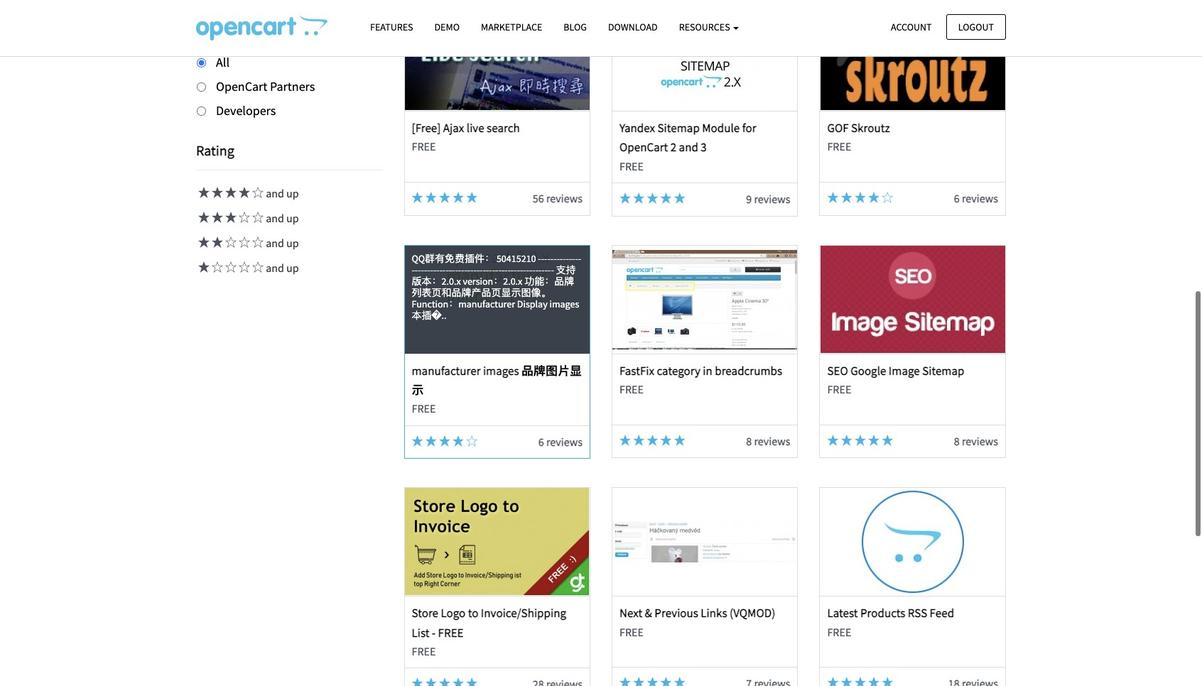 Task type: describe. For each thing, give the bounding box(es) containing it.
gof skroutz free
[[828, 120, 890, 154]]

rss
[[908, 606, 928, 621]]

invoice/shipping
[[481, 606, 566, 621]]

free inside 'gof skroutz free'
[[828, 140, 852, 154]]

4 and up link from the top
[[196, 261, 299, 275]]

free inside [free] ajax live search free
[[412, 140, 436, 154]]

rating
[[196, 142, 234, 159]]

free down 'list'
[[412, 644, 436, 659]]

manufacturer images 品牌图片显 示 link
[[412, 363, 582, 398]]

6 reviews for manufacturer images 品牌图片显 示
[[539, 435, 583, 449]]

gof skroutz link
[[828, 120, 890, 136]]

56 reviews
[[533, 191, 583, 206]]

fastfix category in breadcrumbs link
[[620, 363, 782, 379]]

1 up from the top
[[286, 186, 299, 201]]

free down logo
[[438, 625, 464, 641]]

(vqmod)
[[730, 606, 776, 621]]

3
[[701, 140, 707, 155]]

manufacturer images 品牌图片显示 image
[[405, 246, 590, 354]]

9
[[746, 192, 752, 206]]

next
[[620, 606, 643, 621]]

fastfix
[[620, 363, 655, 379]]

列表页和品牌产品页显示图像。
[[412, 286, 551, 299]]

download link
[[598, 15, 668, 40]]

account
[[891, 20, 932, 33]]

store logo to invoice/shipping list - free free
[[412, 606, 566, 659]]

developed
[[196, 13, 260, 31]]

links
[[701, 606, 727, 621]]

reviews for yandex sitemap module for opencart 2 and 3
[[754, 192, 791, 206]]

yandex sitemap module for opencart 2 and 3 free
[[620, 120, 757, 173]]

category
[[657, 363, 701, 379]]

6 for gof skroutz
[[954, 191, 960, 206]]

download
[[608, 21, 658, 33]]

sitemap inside yandex sitemap module for opencart 2 and 3 free
[[658, 120, 700, 136]]

seo google image sitemap image
[[821, 246, 1005, 354]]

本插�..
[[412, 309, 447, 322]]

all
[[216, 54, 230, 70]]

account link
[[879, 14, 944, 40]]

by
[[263, 13, 277, 31]]

to
[[468, 606, 479, 621]]

sitemap inside seo google image sitemap free
[[923, 363, 965, 379]]

seo
[[828, 363, 848, 379]]

示
[[412, 382, 424, 398]]

opencart inside yandex sitemap module for opencart 2 and 3 free
[[620, 140, 668, 155]]

blog link
[[553, 15, 598, 40]]

store logo to invoice/shipping list - free image
[[405, 488, 590, 596]]

next & previous links (vqmod) image
[[613, 488, 798, 596]]

module
[[702, 120, 740, 136]]

logout
[[959, 20, 994, 33]]

resources link
[[668, 15, 750, 40]]

0 horizontal spatial opencart
[[216, 78, 267, 94]]

free inside next & previous links (vqmod) free
[[620, 625, 644, 639]]

yandex sitemap module for opencart 2 and 3 image
[[613, 3, 798, 111]]

reviews for [free] ajax live search
[[546, 191, 583, 206]]

opencart product feeds image
[[196, 15, 328, 41]]

56
[[533, 191, 544, 206]]

demo link
[[424, 15, 470, 40]]

2 up from the top
[[286, 211, 299, 226]]

opencart partners
[[216, 78, 315, 94]]

free inside seo google image sitemap free
[[828, 382, 852, 397]]

latest products rss feed image
[[821, 488, 1005, 596]]

features
[[370, 21, 413, 33]]

reviews for gof skroutz
[[962, 191, 998, 206]]

and up for 4th and up link from the bottom
[[264, 186, 299, 201]]

previous
[[655, 606, 699, 621]]

gof
[[828, 120, 849, 136]]

function：manufacturer
[[412, 298, 515, 310]]

next & previous links (vqmod) free
[[620, 606, 776, 639]]

4 up from the top
[[286, 261, 299, 275]]

latest
[[828, 606, 858, 621]]

developers
[[216, 102, 276, 118]]

功能：品牌
[[525, 275, 574, 288]]

features link
[[360, 15, 424, 40]]

ajax
[[443, 120, 464, 136]]

list
[[412, 625, 430, 641]]

8 for sitemap
[[954, 434, 960, 448]]

2 and up link from the top
[[196, 211, 299, 226]]

images inside the manufacturer images 品牌图片显 示 free
[[483, 363, 519, 379]]

yandex sitemap module for opencart 2 and 3 link
[[620, 120, 757, 155]]

resources
[[679, 21, 732, 33]]



Task type: locate. For each thing, give the bounding box(es) containing it.
1 vertical spatial images
[[483, 363, 519, 379]]

3 and up from the top
[[264, 236, 299, 250]]

gof skroutz image
[[821, 3, 1005, 111]]

[free] ajax live search link
[[412, 120, 520, 136]]

1 horizontal spatial 8 reviews
[[954, 434, 998, 448]]

4 and up from the top
[[264, 261, 299, 275]]

8 reviews for sitemap
[[954, 434, 998, 448]]

3 up from the top
[[286, 236, 299, 250]]

demo
[[435, 21, 460, 33]]

1 vertical spatial 6
[[539, 435, 544, 449]]

50415210
[[497, 252, 536, 265]]

free down fastfix
[[620, 382, 644, 397]]

3 and up link from the top
[[196, 236, 299, 250]]

logo
[[441, 606, 466, 621]]

and inside yandex sitemap module for opencart 2 and 3 free
[[679, 140, 699, 155]]

marketplace
[[481, 21, 542, 33]]

free down 'seo'
[[828, 382, 852, 397]]

manufacturer images 品牌图片显 示 free
[[412, 363, 582, 416]]

live
[[467, 120, 484, 136]]

0 vertical spatial opencart
[[216, 78, 267, 94]]

skroutz
[[851, 120, 890, 136]]

free down 示
[[412, 402, 436, 416]]

star light o image
[[250, 187, 264, 199], [237, 212, 250, 223], [223, 237, 237, 248], [210, 262, 223, 273], [237, 262, 250, 273], [466, 435, 478, 447]]

0 horizontal spatial images
[[483, 363, 519, 379]]

images down '功能：品牌'
[[550, 298, 579, 310]]

[free]
[[412, 120, 441, 136]]

and up for third and up link from the bottom
[[264, 211, 299, 226]]

fastfix category in breadcrumbs free
[[620, 363, 782, 397]]

1 horizontal spatial 6
[[954, 191, 960, 206]]

1 vertical spatial opencart
[[620, 140, 668, 155]]

store
[[412, 606, 439, 621]]

search
[[487, 120, 520, 136]]

seo google image sitemap free
[[828, 363, 965, 397]]

[free] ajax live search image
[[405, 3, 590, 111]]

star light o image
[[882, 192, 893, 203], [250, 212, 264, 223], [237, 237, 250, 248], [250, 237, 264, 248], [223, 262, 237, 273], [250, 262, 264, 273]]

9 reviews
[[746, 192, 791, 206]]

1 and up link from the top
[[196, 186, 299, 201]]

fastfix category in breadcrumbs image
[[613, 246, 798, 354]]

sitemap right image
[[923, 363, 965, 379]]

breadcrumbs
[[715, 363, 782, 379]]

sitemap
[[658, 120, 700, 136], [923, 363, 965, 379]]

partners
[[270, 78, 315, 94]]

2 8 from the left
[[954, 434, 960, 448]]

up
[[286, 186, 299, 201], [286, 211, 299, 226], [286, 236, 299, 250], [286, 261, 299, 275]]

6 reviews
[[954, 191, 998, 206], [539, 435, 583, 449]]

1 horizontal spatial 6 reviews
[[954, 191, 998, 206]]

blog
[[564, 21, 587, 33]]

qq群有免费插件：
[[412, 252, 495, 265]]

0 horizontal spatial 6
[[539, 435, 544, 449]]

products
[[861, 606, 906, 621]]

images inside qq群有免费插件： 50415210 -------------- ---------------------------------------------- 支持 版本：2.0.x version：2.0.x 功能：品牌 列表页和品牌产品页显示图像。 function：manufacturer display images 本插�..
[[550, 298, 579, 310]]

images
[[550, 298, 579, 310], [483, 363, 519, 379]]

1 vertical spatial sitemap
[[923, 363, 965, 379]]

version：2.0.x
[[463, 275, 523, 288]]

- inside store logo to invoice/shipping list - free free
[[432, 625, 436, 641]]

[free] ajax live search free
[[412, 120, 520, 154]]

qq群有免费插件： 50415210 -------------- ---------------------------------------------- 支持 版本：2.0.x version：2.0.x 功能：品牌 列表页和品牌产品页显示图像。 function：manufacturer display images 本插�.. link
[[405, 246, 590, 354]]

1 horizontal spatial sitemap
[[923, 363, 965, 379]]

0 vertical spatial sitemap
[[658, 120, 700, 136]]

star light image
[[210, 187, 223, 199], [223, 187, 237, 199], [412, 192, 423, 203], [439, 192, 450, 203], [466, 192, 478, 203], [620, 193, 631, 204], [647, 193, 658, 204], [196, 212, 210, 223], [210, 212, 223, 223], [210, 237, 223, 248], [196, 262, 210, 273], [633, 435, 645, 446], [841, 435, 853, 446], [868, 435, 880, 446], [882, 435, 893, 446], [412, 435, 423, 447], [425, 435, 437, 447], [439, 435, 450, 447], [620, 677, 631, 686], [647, 677, 658, 686], [674, 677, 686, 686], [841, 677, 853, 686], [855, 677, 866, 686], [882, 677, 893, 686], [412, 678, 423, 686], [425, 678, 437, 686], [439, 678, 450, 686], [453, 678, 464, 686], [466, 678, 478, 686]]

free inside the manufacturer images 品牌图片显 示 free
[[412, 402, 436, 416]]

and
[[679, 140, 699, 155], [266, 186, 284, 201], [266, 211, 284, 226], [266, 236, 284, 250], [266, 261, 284, 275]]

image
[[889, 363, 920, 379]]

1 horizontal spatial opencart
[[620, 140, 668, 155]]

latest products rss feed link
[[828, 606, 954, 621]]

logout link
[[946, 14, 1006, 40]]

display
[[517, 298, 548, 310]]

reviews
[[546, 191, 583, 206], [962, 191, 998, 206], [754, 192, 791, 206], [754, 434, 791, 448], [962, 434, 998, 448], [546, 435, 583, 449]]

seo google image sitemap link
[[828, 363, 965, 379]]

2 and up from the top
[[264, 211, 299, 226]]

opencart
[[216, 78, 267, 94], [620, 140, 668, 155]]

0 horizontal spatial sitemap
[[658, 120, 700, 136]]

2
[[671, 140, 677, 155]]

reviews for seo google image sitemap
[[962, 434, 998, 448]]

sitemap up 2
[[658, 120, 700, 136]]

and up
[[264, 186, 299, 201], [264, 211, 299, 226], [264, 236, 299, 250], [264, 261, 299, 275]]

feed
[[930, 606, 954, 621]]

reviews for fastfix category in breadcrumbs
[[754, 434, 791, 448]]

free down next
[[620, 625, 644, 639]]

0 vertical spatial 6
[[954, 191, 960, 206]]

marketplace link
[[470, 15, 553, 40]]

store logo to invoice/shipping list - free link
[[412, 606, 566, 641]]

in
[[703, 363, 713, 379]]

free inside latest products rss feed free
[[828, 625, 852, 639]]

free
[[412, 140, 436, 154], [828, 140, 852, 154], [620, 159, 644, 173], [620, 382, 644, 397], [828, 382, 852, 397], [412, 402, 436, 416], [438, 625, 464, 641], [620, 625, 644, 639], [828, 625, 852, 639], [412, 644, 436, 659]]

free down yandex
[[620, 159, 644, 173]]

free down gof
[[828, 140, 852, 154]]

for
[[742, 120, 757, 136]]

0 vertical spatial 6 reviews
[[954, 191, 998, 206]]

free inside yandex sitemap module for opencart 2 and 3 free
[[620, 159, 644, 173]]

and up link
[[196, 186, 299, 201], [196, 211, 299, 226], [196, 236, 299, 250], [196, 261, 299, 275]]

8 reviews
[[746, 434, 791, 448], [954, 434, 998, 448]]

images left 品牌图片显
[[483, 363, 519, 379]]

&
[[645, 606, 652, 621]]

2 8 reviews from the left
[[954, 434, 998, 448]]

opencart up developers
[[216, 78, 267, 94]]

1 horizontal spatial images
[[550, 298, 579, 310]]

0 horizontal spatial 8
[[746, 434, 752, 448]]

8 for breadcrumbs
[[746, 434, 752, 448]]

star light image
[[196, 187, 210, 199], [237, 187, 250, 199], [425, 192, 437, 203], [453, 192, 464, 203], [828, 192, 839, 203], [841, 192, 853, 203], [855, 192, 866, 203], [868, 192, 880, 203], [633, 193, 645, 204], [661, 193, 672, 204], [674, 193, 686, 204], [223, 212, 237, 223], [196, 237, 210, 248], [620, 435, 631, 446], [647, 435, 658, 446], [661, 435, 672, 446], [674, 435, 686, 446], [828, 435, 839, 446], [855, 435, 866, 446], [453, 435, 464, 447], [633, 677, 645, 686], [661, 677, 672, 686], [828, 677, 839, 686], [868, 677, 880, 686]]

1 and up from the top
[[264, 186, 299, 201]]

1 horizontal spatial 8
[[954, 434, 960, 448]]

0 horizontal spatial 8 reviews
[[746, 434, 791, 448]]

latest products rss feed free
[[828, 606, 954, 639]]

支持
[[556, 263, 576, 276]]

opencart down yandex
[[620, 140, 668, 155]]

1 8 reviews from the left
[[746, 434, 791, 448]]

1 8 from the left
[[746, 434, 752, 448]]

8
[[746, 434, 752, 448], [954, 434, 960, 448]]

manufacturer
[[412, 363, 481, 379]]

6 for manufacturer images 品牌图片显 示
[[539, 435, 544, 449]]

reviews for manufacturer images 品牌图片显 示
[[546, 435, 583, 449]]

next & previous links (vqmod) link
[[620, 606, 776, 621]]

-
[[538, 252, 541, 265], [541, 252, 544, 265], [544, 252, 548, 265], [547, 252, 551, 265], [551, 252, 554, 265], [554, 252, 557, 265], [557, 252, 560, 265], [560, 252, 563, 265], [563, 252, 566, 265], [566, 252, 569, 265], [569, 252, 572, 265], [572, 252, 575, 265], [575, 252, 578, 265], [578, 252, 582, 265], [412, 263, 415, 276], [415, 263, 418, 276], [418, 263, 421, 276], [421, 263, 424, 276], [424, 263, 427, 276], [427, 263, 430, 276], [430, 263, 433, 276], [433, 263, 437, 276], [437, 263, 440, 276], [440, 263, 443, 276], [443, 263, 446, 276], [446, 263, 449, 276], [449, 263, 452, 276], [452, 263, 455, 276], [455, 263, 458, 276], [458, 263, 461, 276], [461, 263, 464, 276], [464, 263, 468, 276], [468, 263, 471, 276], [471, 263, 474, 276], [474, 263, 477, 276], [477, 263, 480, 276], [480, 263, 483, 276], [483, 263, 486, 276], [486, 263, 489, 276], [489, 263, 492, 276], [492, 263, 495, 276], [495, 263, 498, 276], [498, 263, 502, 276], [502, 263, 505, 276], [505, 263, 508, 276], [508, 263, 511, 276], [511, 263, 514, 276], [514, 263, 517, 276], [517, 263, 520, 276], [520, 263, 523, 276], [523, 263, 526, 276], [526, 263, 529, 276], [529, 263, 533, 276], [532, 263, 536, 276], [536, 263, 539, 276], [539, 263, 542, 276], [542, 263, 545, 276], [545, 263, 548, 276], [548, 263, 551, 276], [551, 263, 554, 276], [432, 625, 436, 641]]

1 vertical spatial 6 reviews
[[539, 435, 583, 449]]

free down [free]
[[412, 140, 436, 154]]

版本：2.0.x
[[412, 275, 461, 288]]

None radio
[[197, 82, 206, 92]]

free inside 'fastfix category in breadcrumbs free'
[[620, 382, 644, 397]]

None radio
[[197, 58, 206, 68], [197, 106, 206, 116], [197, 58, 206, 68], [197, 106, 206, 116]]

google
[[851, 363, 887, 379]]

yandex
[[620, 120, 655, 136]]

0 vertical spatial images
[[550, 298, 579, 310]]

品牌图片显
[[522, 363, 582, 379]]

free down the latest
[[828, 625, 852, 639]]

qq群有免费插件： 50415210 -------------- ---------------------------------------------- 支持 版本：2.0.x version：2.0.x 功能：品牌 列表页和品牌产品页显示图像。 function：manufacturer display images 本插�..
[[412, 252, 582, 322]]

8 reviews for breadcrumbs
[[746, 434, 791, 448]]

developed by
[[196, 13, 277, 31]]

and up for 4th and up link
[[264, 261, 299, 275]]

and up for second and up link from the bottom of the page
[[264, 236, 299, 250]]

0 horizontal spatial 6 reviews
[[539, 435, 583, 449]]

6 reviews for gof skroutz
[[954, 191, 998, 206]]



Task type: vqa. For each thing, say whether or not it's contained in the screenshot.
Dreamvention Oü Image at the bottom right of the page
no



